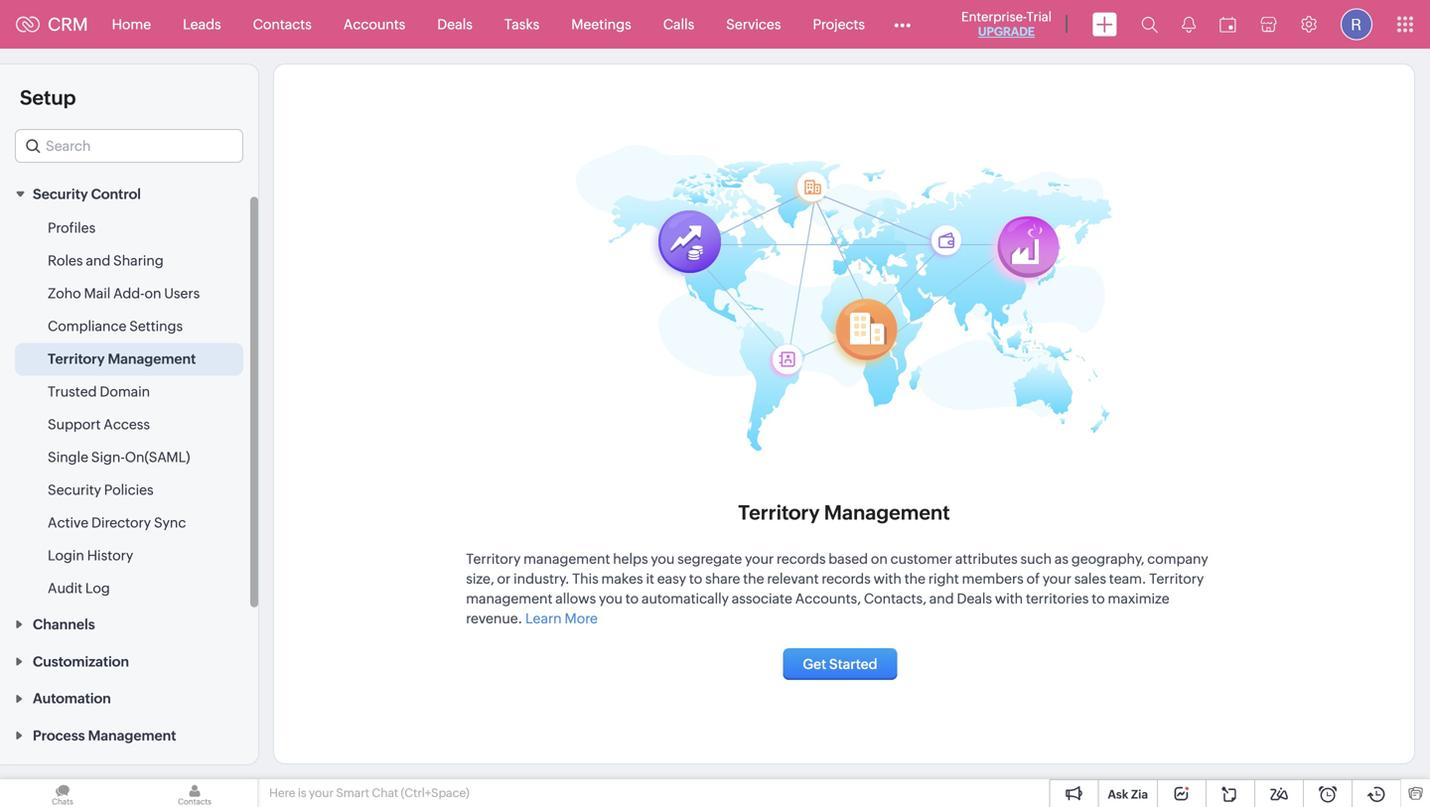 Task type: locate. For each thing, give the bounding box(es) containing it.
1 vertical spatial your
[[1043, 571, 1072, 587]]

services link
[[711, 0, 797, 48]]

territory inside the security control region
[[48, 351, 105, 367]]

1 vertical spatial and
[[930, 591, 954, 607]]

None field
[[15, 129, 243, 163]]

chat
[[372, 787, 399, 800]]

security up profiles
[[33, 186, 88, 202]]

territory management
[[48, 351, 196, 367], [739, 502, 950, 525]]

management up the this
[[524, 551, 610, 567]]

1 vertical spatial on
[[871, 551, 888, 567]]

started
[[830, 657, 878, 673]]

1 vertical spatial territory management
[[739, 502, 950, 525]]

with
[[874, 571, 902, 587], [995, 591, 1024, 607]]

policies
[[104, 483, 154, 498]]

1 horizontal spatial you
[[651, 551, 675, 567]]

0 horizontal spatial territory management
[[48, 351, 196, 367]]

zoho
[[48, 286, 81, 302]]

security for security policies
[[48, 483, 101, 498]]

1 vertical spatial you
[[599, 591, 623, 607]]

1 horizontal spatial the
[[905, 571, 926, 587]]

management up customer
[[824, 502, 950, 525]]

compliance settings link
[[48, 317, 183, 336]]

tasks
[[505, 16, 540, 32]]

0 vertical spatial on
[[145, 286, 161, 302]]

1 horizontal spatial and
[[930, 591, 954, 607]]

0 vertical spatial you
[[651, 551, 675, 567]]

active directory sync
[[48, 515, 186, 531]]

and inside roles and sharing link
[[86, 253, 110, 269]]

1 vertical spatial security
[[48, 483, 101, 498]]

signals image
[[1182, 16, 1196, 33]]

deals left tasks "link"
[[437, 16, 473, 32]]

maximize
[[1108, 591, 1170, 607]]

single sign-on(saml)
[[48, 450, 190, 466]]

territory
[[48, 351, 105, 367], [739, 502, 820, 525], [466, 551, 521, 567], [1150, 571, 1205, 587]]

here is your smart chat (ctrl+space)
[[269, 787, 470, 800]]

territories
[[1026, 591, 1089, 607]]

profile element
[[1329, 0, 1385, 48]]

0 horizontal spatial on
[[145, 286, 161, 302]]

on inside region
[[145, 286, 161, 302]]

create menu image
[[1093, 12, 1118, 36]]

and up "mail"
[[86, 253, 110, 269]]

records up relevant
[[777, 551, 826, 567]]

territory down company
[[1150, 571, 1205, 587]]

1 vertical spatial deals
[[957, 591, 993, 607]]

customization
[[33, 654, 129, 670]]

territory management helps you segregate your records based on customer attributes such as geography, company size, or industry. this makes it easy to share the relevant records with the right members of your sales team. territory management allows you to automatically associate accounts, contacts, and deals with territories to maximize revenue.
[[466, 551, 1209, 627]]

2 horizontal spatial your
[[1043, 571, 1072, 587]]

0 horizontal spatial the
[[743, 571, 765, 587]]

leads
[[183, 16, 221, 32]]

process management button
[[0, 717, 258, 754]]

management down the 'or'
[[466, 591, 553, 607]]

it
[[646, 571, 655, 587]]

1 horizontal spatial on
[[871, 551, 888, 567]]

territory management up based
[[739, 502, 950, 525]]

trial
[[1027, 9, 1052, 24]]

to
[[689, 571, 703, 587], [626, 591, 639, 607], [1092, 591, 1106, 607]]

your up relevant
[[745, 551, 774, 567]]

on(saml)
[[125, 450, 190, 466]]

with down members
[[995, 591, 1024, 607]]

security inside the security control region
[[48, 483, 101, 498]]

Other Modules field
[[881, 8, 924, 40]]

your
[[745, 551, 774, 567], [1043, 571, 1072, 587], [309, 787, 334, 800]]

you
[[651, 551, 675, 567], [599, 591, 623, 607]]

0 vertical spatial management
[[108, 351, 196, 367]]

security inside security control dropdown button
[[33, 186, 88, 202]]

compliance
[[48, 319, 127, 335]]

profiles link
[[48, 218, 96, 238]]

1 horizontal spatial with
[[995, 591, 1024, 607]]

management down settings
[[108, 351, 196, 367]]

0 vertical spatial territory management
[[48, 351, 196, 367]]

1 horizontal spatial deals
[[957, 591, 993, 607]]

history
[[87, 548, 133, 564]]

to up the automatically
[[689, 571, 703, 587]]

1 horizontal spatial territory management
[[739, 502, 950, 525]]

search element
[[1130, 0, 1170, 49]]

2 the from the left
[[905, 571, 926, 587]]

single
[[48, 450, 88, 466]]

your right is
[[309, 787, 334, 800]]

meetings
[[572, 16, 632, 32]]

0 vertical spatial with
[[874, 571, 902, 587]]

territory management up domain
[[48, 351, 196, 367]]

0 horizontal spatial and
[[86, 253, 110, 269]]

2 vertical spatial management
[[88, 728, 176, 744]]

to down sales
[[1092, 591, 1106, 607]]

here
[[269, 787, 296, 800]]

audit log
[[48, 581, 110, 597]]

zia
[[1132, 788, 1149, 802]]

management inside process management dropdown button
[[88, 728, 176, 744]]

accounts link
[[328, 0, 422, 48]]

1 vertical spatial with
[[995, 591, 1024, 607]]

management inside territory management link
[[108, 351, 196, 367]]

contacts image
[[132, 780, 257, 808]]

to down "makes" in the bottom of the page
[[626, 591, 639, 607]]

on left users
[[145, 286, 161, 302]]

services
[[727, 16, 781, 32]]

enterprise-trial upgrade
[[962, 9, 1052, 38]]

relevant
[[767, 571, 819, 587]]

on right based
[[871, 551, 888, 567]]

sign-
[[91, 450, 125, 466]]

0 vertical spatial deals
[[437, 16, 473, 32]]

get started button
[[783, 649, 898, 681]]

logo image
[[16, 16, 40, 32]]

ask
[[1108, 788, 1129, 802]]

security for security control
[[33, 186, 88, 202]]

1 horizontal spatial to
[[689, 571, 703, 587]]

learn
[[526, 611, 562, 627]]

support access
[[48, 417, 150, 433]]

0 vertical spatial security
[[33, 186, 88, 202]]

0 vertical spatial and
[[86, 253, 110, 269]]

you up the easy
[[651, 551, 675, 567]]

security up active
[[48, 483, 101, 498]]

records down based
[[822, 571, 871, 587]]

company
[[1148, 551, 1209, 567]]

create menu element
[[1081, 0, 1130, 48]]

deals down members
[[957, 591, 993, 607]]

calls
[[663, 16, 695, 32]]

0 horizontal spatial you
[[599, 591, 623, 607]]

1 horizontal spatial your
[[745, 551, 774, 567]]

security control button
[[0, 175, 258, 212]]

users
[[164, 286, 200, 302]]

management
[[108, 351, 196, 367], [824, 502, 950, 525], [88, 728, 176, 744]]

revenue.
[[466, 611, 523, 627]]

0 horizontal spatial your
[[309, 787, 334, 800]]

with up 'contacts,'
[[874, 571, 902, 587]]

crm
[[48, 14, 88, 35]]

the down customer
[[905, 571, 926, 587]]

the up associate
[[743, 571, 765, 587]]

territory up the trusted
[[48, 351, 105, 367]]

based
[[829, 551, 868, 567]]

such
[[1021, 551, 1052, 567]]

2 horizontal spatial to
[[1092, 591, 1106, 607]]

0 horizontal spatial with
[[874, 571, 902, 587]]

size,
[[466, 571, 495, 587]]

sync
[[154, 515, 186, 531]]

you down "makes" in the bottom of the page
[[599, 591, 623, 607]]

associate
[[732, 591, 793, 607]]

management down automation dropdown button
[[88, 728, 176, 744]]

profile image
[[1341, 8, 1373, 40]]

your up territories
[[1043, 571, 1072, 587]]

and down the right
[[930, 591, 954, 607]]

0 horizontal spatial deals
[[437, 16, 473, 32]]



Task type: describe. For each thing, give the bounding box(es) containing it.
attributes
[[956, 551, 1018, 567]]

active
[[48, 515, 89, 531]]

right
[[929, 571, 960, 587]]

settings
[[129, 319, 183, 335]]

1 vertical spatial management
[[824, 502, 950, 525]]

home link
[[96, 0, 167, 48]]

crm link
[[16, 14, 88, 35]]

automatically
[[642, 591, 729, 607]]

1 vertical spatial records
[[822, 571, 871, 587]]

territory up the 'or'
[[466, 551, 521, 567]]

directory
[[91, 515, 151, 531]]

customization button
[[0, 643, 258, 680]]

deals inside territory management helps you segregate your records based on customer attributes such as geography, company size, or industry. this makes it easy to share the relevant records with the right members of your sales team. territory management allows you to automatically associate accounts, contacts, and deals with territories to maximize revenue.
[[957, 591, 993, 607]]

calls link
[[648, 0, 711, 48]]

and inside territory management helps you segregate your records based on customer attributes such as geography, company size, or industry. this makes it easy to share the relevant records with the right members of your sales team. territory management allows you to automatically associate accounts, contacts, and deals with territories to maximize revenue.
[[930, 591, 954, 607]]

trusted domain
[[48, 384, 150, 400]]

search image
[[1142, 16, 1159, 33]]

roles and sharing
[[48, 253, 164, 269]]

control
[[91, 186, 141, 202]]

process
[[33, 728, 85, 744]]

industry.
[[514, 571, 570, 587]]

home
[[112, 16, 151, 32]]

compliance settings
[[48, 319, 183, 335]]

zoho mail add-on users link
[[48, 284, 200, 304]]

sales
[[1075, 571, 1107, 587]]

of
[[1027, 571, 1040, 587]]

tasks link
[[489, 0, 556, 48]]

territory up relevant
[[739, 502, 820, 525]]

2 vertical spatial your
[[309, 787, 334, 800]]

0 horizontal spatial to
[[626, 591, 639, 607]]

profiles
[[48, 220, 96, 236]]

get
[[803, 657, 827, 673]]

calendar image
[[1220, 16, 1237, 32]]

is
[[298, 787, 307, 800]]

or
[[497, 571, 511, 587]]

accounts
[[344, 16, 406, 32]]

customer
[[891, 551, 953, 567]]

chats image
[[0, 780, 125, 808]]

log
[[85, 581, 110, 597]]

upgrade
[[979, 25, 1035, 38]]

0 vertical spatial management
[[524, 551, 610, 567]]

domain
[[100, 384, 150, 400]]

security control
[[33, 186, 141, 202]]

signals element
[[1170, 0, 1208, 49]]

territory management inside the security control region
[[48, 351, 196, 367]]

(ctrl+space)
[[401, 787, 470, 800]]

trusted
[[48, 384, 97, 400]]

support
[[48, 417, 101, 433]]

projects link
[[797, 0, 881, 48]]

login history
[[48, 548, 133, 564]]

geography,
[[1072, 551, 1145, 567]]

audit log link
[[48, 579, 110, 599]]

leads link
[[167, 0, 237, 48]]

deals link
[[422, 0, 489, 48]]

0 vertical spatial your
[[745, 551, 774, 567]]

territory management link
[[48, 349, 196, 369]]

access
[[104, 417, 150, 433]]

more
[[565, 611, 598, 627]]

1 vertical spatial management
[[466, 591, 553, 607]]

enterprise-
[[962, 9, 1027, 24]]

zoho mail add-on users
[[48, 286, 200, 302]]

security control region
[[0, 212, 258, 606]]

channels
[[33, 617, 95, 633]]

add-
[[113, 286, 145, 302]]

on inside territory management helps you segregate your records based on customer attributes such as geography, company size, or industry. this makes it easy to share the relevant records with the right members of your sales team. territory management allows you to automatically associate accounts, contacts, and deals with territories to maximize revenue.
[[871, 551, 888, 567]]

automation
[[33, 691, 111, 707]]

0 vertical spatial records
[[777, 551, 826, 567]]

ask zia
[[1108, 788, 1149, 802]]

security policies
[[48, 483, 154, 498]]

automation button
[[0, 680, 258, 717]]

trusted domain link
[[48, 382, 150, 402]]

Search text field
[[16, 130, 242, 162]]

helps
[[613, 551, 648, 567]]

get started
[[803, 657, 878, 673]]

setup
[[20, 86, 76, 109]]

1 the from the left
[[743, 571, 765, 587]]

mail
[[84, 286, 111, 302]]

segregate
[[678, 551, 743, 567]]

roles and sharing link
[[48, 251, 164, 271]]

projects
[[813, 16, 865, 32]]

audit
[[48, 581, 82, 597]]

members
[[962, 571, 1024, 587]]

management for territory management link
[[108, 351, 196, 367]]

contacts
[[253, 16, 312, 32]]

management for process management dropdown button
[[88, 728, 176, 744]]

login
[[48, 548, 84, 564]]

team.
[[1110, 571, 1147, 587]]

process management
[[33, 728, 176, 744]]

makes
[[602, 571, 643, 587]]

channels button
[[0, 606, 258, 643]]



